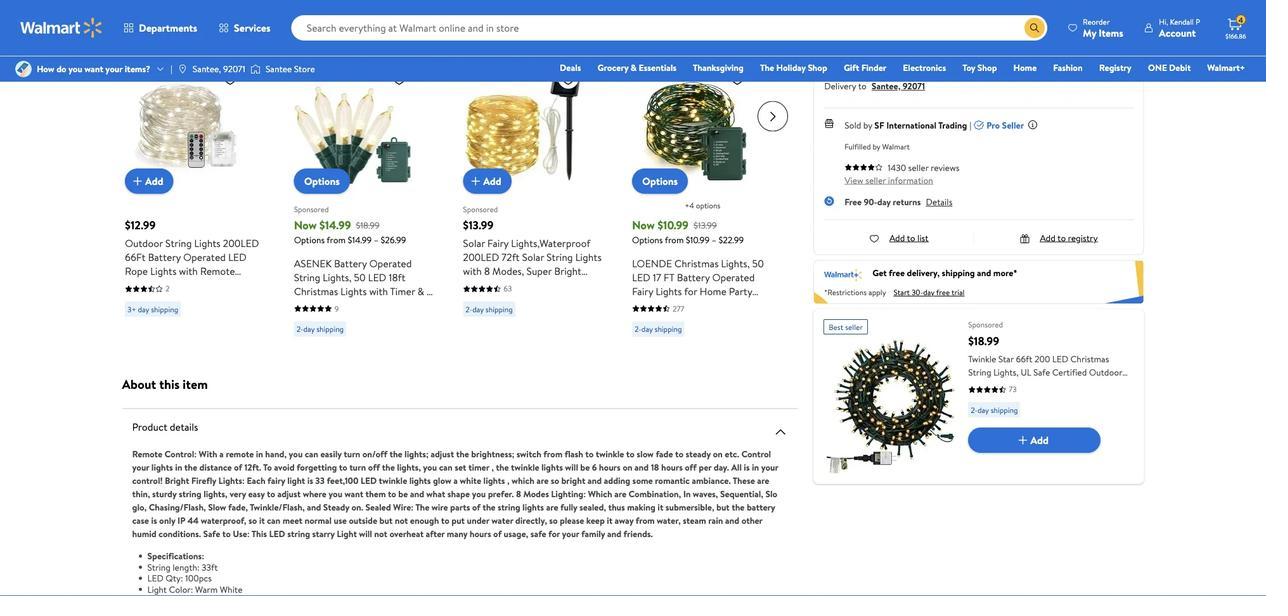 Task type: describe. For each thing, give the bounding box(es) containing it.
shipping down 63
[[485, 304, 513, 314]]

lights up bright
[[541, 461, 563, 474]]

1 vertical spatial be
[[398, 488, 408, 500]]

Walmart Site-Wide search field
[[291, 15, 1047, 41]]

63
[[503, 283, 512, 294]]

operated inside loende christmas lights, 50 led 17 ft battery operated fairy lights for home party garden christmas decoration, 1 pack
[[712, 270, 754, 284]]

about
[[122, 375, 156, 393]]

want inside remote control: with a remote in hand, you can easily turn on/off the lights; adjust the brightness; switch from flash to twinkle to slow fade to steady on etc. control your lights in the distance of 12ft. to avoid forgetting to turn off the lights, you can set timer , the twinkle lights will be 6 hours on and 18 hours off per day. all is in your control! bright firefly lights: each fairy light is 33 feet,100 led twinkle lights glow a white lights , which are so bright and adding some romantic ambiance. these are thin, sturdy string lights, very easy to adjust where you want them to be and what shape you prefer. 8 modes lighting: which are combination, in waves, sequential, slo glo, chasing/flash, slow fade, twinkle/flash, and steady on. sealed wire: the wire parts of the string lights are fully sealed, thus making it submersible, but the battery case is only ip 44 waterproof, so it can meet normal use outside but not enough to put under water directly, so please keep it away from water, steam rain and other humid conditions. safe to use: this led string starry light will not overheat after many hours of usage, safe for your family and friends.
[[345, 488, 363, 500]]

how do you want your items?
[[37, 63, 150, 75]]

on inside similar items you might like based on what customers bought
[[147, 21, 157, 33]]

2 vertical spatial can
[[267, 515, 280, 527]]

add to registry button
[[1020, 232, 1098, 244]]

with inside $12.99 outdoor string lights 200led 66ft battery operated led rope lights with remote indoor timer fairy lights for patio easter christmas party cool white
[[179, 264, 197, 278]]

options link for sponsored
[[294, 168, 350, 194]]

walmart image
[[20, 18, 103, 38]]

with for $13.99
[[463, 264, 482, 278]]

returns
[[893, 196, 921, 208]]

add button for $12.99
[[125, 168, 173, 194]]

bright inside the sponsored $13.99 solar fairy lights,waterproof 200led 72ft solar string lights with 8 modes, super bright copper wire solar lights outdoor for tree, patio, garden, party decoration
[[554, 264, 581, 278]]

pro seller info image
[[1028, 120, 1038, 130]]

one debit link
[[1142, 61, 1197, 75]]

view seller information
[[845, 174, 933, 186]]

services button
[[208, 13, 281, 43]]

qty:
[[166, 573, 183, 585]]

200led inside $12.99 outdoor string lights 200led 66ft battery operated led rope lights with remote indoor timer fairy lights for patio easter christmas party cool white
[[223, 236, 259, 250]]

making
[[627, 501, 656, 514]]

to down fairy
[[267, 488, 275, 500]]

2 horizontal spatial twinkle
[[596, 448, 624, 460]]

for inside remote control: with a remote in hand, you can easily turn on/off the lights; adjust the brightness; switch from flash to twinkle to slow fade to steady on etc. control your lights in the distance of 12ft. to avoid forgetting to turn off the lights, you can set timer , the twinkle lights will be 6 hours on and 18 hours off per day. all is in your control! bright firefly lights: each fairy light is 33 feet,100 led twinkle lights glow a white lights , which are so bright and adding some romantic ambiance. these are thin, sturdy string lights, very easy to adjust where you want them to be and what shape you prefer. 8 modes lighting: which are combination, in waves, sequential, slo glo, chasing/flash, slow fade, twinkle/flash, and steady on. sealed wire: the wire parts of the string lights are fully sealed, thus making it submersible, but the battery case is only ip 44 waterproof, so it can meet normal use outside but not enough to put under water directly, so please keep it away from water, steam rain and other humid conditions. safe to use: this led string starry light will not overheat after many hours of usage, safe for your family and friends.
[[548, 528, 560, 540]]

2-day shipping down 9
[[296, 324, 343, 334]]

gift finder
[[844, 62, 887, 74]]

product group containing now $14.99
[[294, 40, 435, 342]]

outdoor inside $12.99 outdoor string lights 200led 66ft battery operated led rope lights with remote indoor timer fairy lights for patio easter christmas party cool white
[[125, 236, 163, 250]]

and down where
[[307, 501, 321, 514]]

0 vertical spatial the
[[760, 62, 774, 74]]

view seller information link
[[845, 174, 933, 186]]

ambiance.
[[692, 475, 731, 487]]

from left flash at the bottom of page
[[544, 448, 563, 460]]

6
[[592, 461, 597, 474]]

the down brightness;
[[496, 461, 509, 474]]

indoor
[[125, 278, 153, 292]]

1 vertical spatial lights,
[[204, 488, 227, 500]]

now $10.99 $13.99 options from $10.99 – $22.99
[[632, 217, 744, 246]]

with
[[199, 448, 217, 460]]

these
[[733, 475, 755, 487]]

electronics
[[903, 62, 946, 74]]

apply
[[869, 287, 886, 298]]

44
[[188, 515, 199, 527]]

remote inside remote control: with a remote in hand, you can easily turn on/off the lights; adjust the brightness; switch from flash to twinkle to slow fade to steady on etc. control your lights in the distance of 12ft. to avoid forgetting to turn off the lights, you can set timer , the twinkle lights will be 6 hours on and 18 hours off per day. all is in your control! bright firefly lights: each fairy light is 33 feet,100 led twinkle lights glow a white lights , which are so bright and adding some romantic ambiance. these are thin, sturdy string lights, very easy to adjust where you want them to be and what shape you prefer. 8 modes lighting: which are combination, in waves, sequential, slo glo, chasing/flash, slow fade, twinkle/flash, and steady on. sealed wire: the wire parts of the string lights are fully sealed, thus making it submersible, but the battery case is only ip 44 waterproof, so it can meet normal use outside but not enough to put under water directly, so please keep it away from water, steam rain and other humid conditions. safe to use: this led string starry light will not overheat after many hours of usage, safe for your family and friends.
[[132, 448, 162, 460]]

steady
[[323, 501, 349, 514]]

1 vertical spatial $14.99
[[347, 234, 371, 246]]

wreath
[[294, 312, 326, 326]]

1 vertical spatial will
[[359, 528, 372, 540]]

lights up directly,
[[523, 501, 544, 514]]

what inside similar items you might like based on what customers bought
[[159, 21, 177, 33]]

and up wire:
[[410, 488, 424, 500]]

options up now $10.99 $13.99 options from $10.99 – $22.99
[[642, 174, 678, 188]]

the up the set
[[456, 448, 469, 460]]

4
[[1239, 14, 1243, 25]]

what inside remote control: with a remote in hand, you can easily turn on/off the lights; adjust the brightness; switch from flash to twinkle to slow fade to steady on etc. control your lights in the distance of 12ft. to avoid forgetting to turn off the lights, you can set timer , the twinkle lights will be 6 hours on and 18 hours off per day. all is in your control! bright firefly lights: each fairy light is 33 feet,100 led twinkle lights glow a white lights , which are so bright and adding some romantic ambiance. these are thin, sturdy string lights, very easy to adjust where you want them to be and what shape you prefer. 8 modes lighting: which are combination, in waves, sequential, slo glo, chasing/flash, slow fade, twinkle/flash, and steady on. sealed wire: the wire parts of the string lights are fully sealed, thus making it submersible, but the battery case is only ip 44 waterproof, so it can meet normal use outside but not enough to put under water directly, so please keep it away from water, steam rain and other humid conditions. safe to use: this led string starry light will not overheat after many hours of usage, safe for your family and friends.
[[426, 488, 445, 500]]

1 horizontal spatial in
[[256, 448, 263, 460]]

wire
[[498, 278, 518, 292]]

where
[[303, 488, 326, 500]]

wire:
[[393, 501, 414, 514]]

0 horizontal spatial |
[[171, 63, 172, 75]]

lights, inside asenek battery operated string lights, 50 led 18ft christmas lights with timer & 8 modes for christmas tree wreath party wedding decor, warm white
[[322, 270, 351, 284]]

*restrictions
[[824, 287, 867, 298]]

2 vertical spatial string
[[287, 528, 310, 540]]

1 horizontal spatial |
[[970, 119, 972, 131]]

you up glow
[[423, 461, 437, 474]]

from inside now $10.99 $13.99 options from $10.99 – $22.99
[[665, 234, 684, 246]]

grocery & essentials link
[[592, 61, 682, 75]]

super
[[526, 264, 552, 278]]

modes inside asenek battery operated string lights, 50 led 18ft christmas lights with timer & 8 modes for christmas tree wreath party wedding decor, warm white
[[294, 298, 323, 312]]

to down waterproof,
[[222, 528, 231, 540]]

$166.86
[[1226, 32, 1246, 40]]

for inside asenek battery operated string lights, 50 led 18ft christmas lights with timer & 8 modes for christmas tree wreath party wedding decor, warm white
[[325, 298, 338, 312]]

on/off
[[362, 448, 387, 460]]

lights inside asenek battery operated string lights, 50 led 18ft christmas lights with timer & 8 modes for christmas tree wreath party wedding decor, warm white
[[340, 284, 367, 298]]

led inside $12.99 outdoor string lights 200led 66ft battery operated led rope lights with remote indoor timer fairy lights for patio easter christmas party cool white
[[228, 250, 246, 264]]

product group containing $13.99
[[463, 40, 604, 342]]

deals
[[560, 62, 581, 74]]

each
[[247, 475, 265, 487]]

to left registry
[[1058, 232, 1066, 244]]

sf
[[875, 119, 884, 131]]

santee
[[266, 63, 292, 75]]

lights up prefer.
[[484, 475, 505, 487]]

sold
[[845, 119, 861, 131]]

length:
[[173, 561, 200, 574]]

you down white
[[472, 488, 486, 500]]

0 vertical spatial turn
[[344, 448, 360, 460]]

clearance
[[299, 48, 332, 58]]

warm inside asenek battery operated string lights, 50 led 18ft christmas lights with timer & 8 modes for christmas tree wreath party wedding decor, warm white
[[294, 326, 319, 340]]

debit
[[1169, 62, 1191, 74]]

lights,waterproof
[[511, 236, 590, 250]]

the down the sequential, at right
[[732, 501, 745, 514]]

0 vertical spatial &
[[631, 62, 637, 74]]

santee store
[[266, 63, 315, 75]]

about this item
[[122, 375, 208, 393]]

so left please
[[549, 515, 558, 527]]

thin,
[[132, 488, 150, 500]]

party inside $12.99 outdoor string lights 200led 66ft battery operated led rope lights with remote indoor timer fairy lights for patio easter christmas party cool white
[[226, 292, 249, 306]]

0 vertical spatial of
[[234, 461, 242, 474]]

your down please
[[562, 528, 579, 540]]

– inside sponsored now $14.99 $18.99 options from $14.99 – $26.99
[[373, 234, 378, 246]]

1 vertical spatial $10.99
[[686, 234, 709, 246]]

control:
[[165, 448, 197, 460]]

string inside the sponsored $13.99 solar fairy lights,waterproof 200led 72ft solar string lights with 8 modes, super bright copper wire solar lights outdoor for tree, patio, garden, party decoration
[[546, 250, 573, 264]]

the left lights;
[[390, 448, 402, 460]]

33ft
[[202, 561, 218, 574]]

0 horizontal spatial is
[[151, 515, 157, 527]]

add to favorites list, solar fairy lights,waterproof 200led 72ft solar string lights with 8 modes, super bright copper wire solar lights outdoor for tree, patio, garden, party decoration image
[[560, 71, 576, 87]]

glo,
[[132, 501, 147, 514]]

are down adding
[[614, 488, 627, 500]]

normal
[[305, 515, 332, 527]]

1 horizontal spatial it
[[607, 515, 613, 527]]

bright inside remote control: with a remote in hand, you can easily turn on/off the lights; adjust the brightness; switch from flash to twinkle to slow fade to steady on etc. control your lights in the distance of 12ft. to avoid forgetting to turn off the lights, you can set timer , the twinkle lights will be 6 hours on and 18 hours off per day. all is in your control! bright firefly lights: each fairy light is 33 feet,100 led twinkle lights glow a white lights , which are so bright and adding some romantic ambiance. these are thin, sturdy string lights, very easy to adjust where you want them to be and what shape you prefer. 8 modes lighting: which are combination, in waves, sequential, slo glo, chasing/flash, slow fade, twinkle/flash, and steady on. sealed wire: the wire parts of the string lights are fully sealed, thus making it submersible, but the battery case is only ip 44 waterproof, so it can meet normal use outside but not enough to put under water directly, so please keep it away from water, steam rain and other humid conditions. safe to use: this led string starry light will not overheat after many hours of usage, safe for your family and friends.
[[165, 475, 189, 487]]

rope
[[125, 264, 147, 278]]

1 vertical spatial not
[[374, 528, 387, 540]]

0 vertical spatial a
[[219, 448, 224, 460]]

ft
[[663, 270, 674, 284]]

add to favorites list, loende christmas lights, 50 led 17 ft battery operated fairy lights for home party garden christmas decoration, 1 pack image
[[729, 71, 745, 87]]

0 horizontal spatial free
[[889, 267, 905, 279]]

$18.99 inside sponsored $18.99
[[968, 334, 999, 349]]

steam
[[683, 515, 706, 527]]

kendall
[[1170, 16, 1194, 27]]

1 horizontal spatial on
[[623, 461, 632, 474]]

put
[[452, 515, 465, 527]]

0 vertical spatial $10.99
[[657, 217, 688, 233]]

you right do
[[69, 63, 82, 75]]

0 vertical spatial string
[[179, 488, 201, 500]]

now inside now $10.99 $13.99 options from $10.99 – $22.99
[[632, 217, 655, 233]]

decor,
[[395, 312, 424, 326]]

meet
[[283, 515, 302, 527]]

get free delivery, shipping and more*
[[873, 267, 1017, 279]]

string inside $12.99 outdoor string lights 200led 66ft battery operated led rope lights with remote indoor timer fairy lights for patio easter christmas party cool white
[[165, 236, 191, 250]]

4.128 stars out of 5, based on 1430 seller reviews element
[[845, 163, 883, 171]]

day.
[[714, 461, 729, 474]]

and left 18
[[635, 461, 649, 474]]

led inside asenek battery operated string lights, 50 led 18ft christmas lights with timer & 8 modes for christmas tree wreath party wedding decor, warm white
[[368, 270, 386, 284]]

the down control:
[[184, 461, 197, 474]]

1 vertical spatial a
[[454, 475, 458, 487]]

remote control: with a remote in hand, you can easily turn on/off the lights; adjust the brightness; switch from flash to twinkle to slow fade to steady on etc. control your lights in the distance of 12ft. to avoid forgetting to turn off the lights, you can set timer , the twinkle lights will be 6 hours on and 18 hours off per day. all is in your control! bright firefly lights: each fairy light is 33 feet,100 led twinkle lights glow a white lights , which are so bright and adding some romantic ambiance. these are thin, sturdy string lights, very easy to adjust where you want them to be and what shape you prefer. 8 modes lighting: which are combination, in waves, sequential, slo glo, chasing/flash, slow fade, twinkle/flash, and steady on. sealed wire: the wire parts of the string lights are fully sealed, thus making it submersible, but the battery case is only ip 44 waterproof, so it can meet normal use outside but not enough to put under water directly, so please keep it away from water, steam rain and other humid conditions. safe to use: this led string starry light will not overheat after many hours of usage, safe for your family and friends.
[[132, 448, 778, 540]]

1 horizontal spatial twinkle
[[511, 461, 539, 474]]

get
[[873, 267, 887, 279]]

lights;
[[405, 448, 429, 460]]

shipping down 9
[[316, 324, 343, 334]]

you up avoid
[[289, 448, 303, 460]]

delivery button
[[1034, 1, 1133, 73]]

2 horizontal spatial of
[[493, 528, 502, 540]]

keep
[[586, 515, 605, 527]]

you up "steady"
[[329, 488, 342, 500]]

1 horizontal spatial ,
[[507, 475, 510, 487]]

gift finder link
[[838, 61, 892, 75]]

feet,100
[[327, 475, 359, 487]]

1 horizontal spatial hours
[[599, 461, 621, 474]]

your down control
[[761, 461, 778, 474]]

christmas inside $12.99 outdoor string lights 200led 66ft battery operated led rope lights with remote indoor timer fairy lights for patio easter christmas party cool white
[[180, 292, 224, 306]]

with for battery
[[369, 284, 388, 298]]

0 horizontal spatial hours
[[470, 528, 491, 540]]

50 inside asenek battery operated string lights, 50 led 18ft christmas lights with timer & 8 modes for christmas tree wreath party wedding decor, warm white
[[354, 270, 365, 284]]

the up under
[[483, 501, 496, 514]]

safe
[[203, 528, 220, 540]]

0 vertical spatial not
[[395, 515, 408, 527]]

now inside sponsored now $14.99 $18.99 options from $14.99 – $26.99
[[294, 217, 316, 233]]

registry
[[1068, 232, 1098, 244]]

lights inside loende christmas lights, 50 led 17 ft battery operated fairy lights for home party garden christmas decoration, 1 pack
[[655, 284, 682, 298]]

$18.99 group
[[814, 309, 1144, 484]]

are right which
[[537, 475, 549, 487]]

from down making
[[636, 515, 655, 527]]

2 horizontal spatial on
[[713, 448, 723, 460]]

water
[[491, 515, 513, 527]]

1 vertical spatial turn
[[349, 461, 366, 474]]

christmas up 9
[[294, 284, 338, 298]]

1 horizontal spatial home
[[1014, 62, 1037, 74]]

seller for reviews
[[908, 162, 929, 174]]

reduced
[[637, 48, 666, 58]]

are up slo
[[757, 475, 769, 487]]

product group containing $12.99
[[125, 40, 266, 342]]

color:
[[169, 584, 193, 596]]

2-day shipping inside $18.99 group
[[971, 405, 1018, 416]]

0 vertical spatial but
[[716, 501, 730, 514]]

very
[[230, 488, 246, 500]]

solar right 72ft
[[522, 250, 544, 264]]

1 horizontal spatial of
[[472, 501, 480, 514]]

led inside loende christmas lights, 50 led 17 ft battery operated fairy lights for home party garden christmas decoration, 1 pack
[[632, 270, 650, 284]]

decoration,
[[713, 298, 765, 312]]

1 horizontal spatial lights,
[[397, 461, 421, 474]]

options up sponsored now $14.99 $18.99 options from $14.99 – $26.99
[[304, 174, 339, 188]]

light inside remote control: with a remote in hand, you can easily turn on/off the lights; adjust the brightness; switch from flash to twinkle to slow fade to steady on etc. control your lights in the distance of 12ft. to avoid forgetting to turn off the lights, you can set timer , the twinkle lights will be 6 hours on and 18 hours off per day. all is in your control! bright firefly lights: each fairy light is 33 feet,100 led twinkle lights glow a white lights , which are so bright and adding some romantic ambiance. these are thin, sturdy string lights, very easy to adjust where you want them to be and what shape you prefer. 8 modes lighting: which are combination, in waves, sequential, slo glo, chasing/flash, slow fade, twinkle/flash, and steady on. sealed wire: the wire parts of the string lights are fully sealed, thus making it submersible, but the battery case is only ip 44 waterproof, so it can meet normal use outside but not enough to put under water directly, so please keep it away from water, steam rain and other humid conditions. safe to use: this led string starry light will not overheat after many hours of usage, safe for your family and friends.
[[337, 528, 357, 540]]

deals link
[[554, 61, 587, 75]]

asenek
[[294, 256, 331, 270]]

humid
[[132, 528, 156, 540]]

item
[[183, 375, 208, 393]]

2 horizontal spatial hours
[[661, 461, 683, 474]]

christmas down ft
[[667, 298, 711, 312]]

operated inside $12.99 outdoor string lights 200led 66ft battery operated led rope lights with remote indoor timer fairy lights for patio easter christmas party cool white
[[183, 250, 225, 264]]

1 horizontal spatial free
[[936, 287, 950, 298]]

2
[[165, 283, 169, 294]]

might
[[219, 2, 252, 20]]

8 inside the sponsored $13.99 solar fairy lights,waterproof 200led 72ft solar string lights with 8 modes, super bright copper wire solar lights outdoor for tree, patio, garden, party decoration
[[484, 264, 490, 278]]

waterproof,
[[201, 515, 246, 527]]

to left slow
[[626, 448, 635, 460]]

1 vertical spatial can
[[439, 461, 453, 474]]

options inside now $10.99 $13.99 options from $10.99 – $22.99
[[632, 234, 663, 246]]

the down on/off
[[382, 461, 395, 474]]

patio,
[[542, 292, 567, 306]]

1 vertical spatial 92071
[[903, 80, 925, 92]]

wedding
[[354, 312, 392, 326]]

submersible,
[[666, 501, 714, 514]]

chasing/flash,
[[149, 501, 206, 514]]

1 off from the left
[[368, 461, 380, 474]]

from inside sponsored now $14.99 $18.99 options from $14.99 – $26.99
[[326, 234, 345, 246]]

details
[[926, 196, 953, 208]]

walmart+
[[1207, 62, 1245, 74]]

copper
[[463, 278, 496, 292]]

to left put
[[441, 515, 449, 527]]

1 vertical spatial santee,
[[872, 80, 901, 92]]

do
[[57, 63, 66, 75]]

romantic
[[655, 475, 690, 487]]

0 vertical spatial 92071
[[223, 63, 245, 75]]

day inside $18.99 group
[[978, 405, 989, 416]]

0 vertical spatial be
[[580, 461, 590, 474]]

add to cart image inside $18.99 group
[[1015, 433, 1031, 448]]

lights, inside loende christmas lights, 50 led 17 ft battery operated fairy lights for home party garden christmas decoration, 1 pack
[[721, 256, 749, 270]]

wire
[[432, 501, 448, 514]]

shipping down 2
[[151, 304, 178, 314]]

start 30-day free trial
[[894, 287, 965, 298]]

timer inside $12.99 outdoor string lights 200led 66ft battery operated led rope lights with remote indoor timer fairy lights for patio easter christmas party cool white
[[155, 278, 180, 292]]

warm inside specifications: string length: 33ft led qty: 100pcs light color: warm white
[[195, 584, 218, 596]]

day inside get free delivery, shipping and more* banner
[[923, 287, 935, 298]]

0 vertical spatial want
[[84, 63, 103, 75]]

1 horizontal spatial adjust
[[431, 448, 454, 460]]

to right them
[[388, 488, 396, 500]]

delivery to santee, 92071
[[824, 80, 925, 92]]

christmas right 9
[[341, 298, 385, 312]]

pro
[[987, 119, 1000, 131]]



Task type: vqa. For each thing, say whether or not it's contained in the screenshot.
THE "0"
no



Task type: locate. For each thing, give the bounding box(es) containing it.
be left 6
[[580, 461, 590, 474]]

home right ft
[[699, 284, 726, 298]]

party inside loende christmas lights, 50 led 17 ft battery operated fairy lights for home party garden christmas decoration, 1 pack
[[729, 284, 752, 298]]

all
[[731, 461, 742, 474]]

1 horizontal spatial what
[[426, 488, 445, 500]]

add to favorites list, outdoor string lights 200led 66ft battery operated led rope lights with remote indoor timer fairy lights for patio easter christmas party cool white image
[[222, 71, 237, 87]]

1 vertical spatial is
[[307, 475, 313, 487]]

0 vertical spatial free
[[889, 267, 905, 279]]

0 vertical spatial 8
[[484, 264, 490, 278]]

christmas down now $10.99 $13.99 options from $10.99 – $22.99
[[674, 256, 718, 270]]

loende christmas lights, 50 led 17 ft battery operated fairy lights for home party garden christmas decoration, 1 pack
[[632, 256, 771, 326]]

12ft.
[[244, 461, 261, 474]]

1 horizontal spatial timer
[[390, 284, 415, 298]]

so up this
[[248, 515, 257, 527]]

family
[[581, 528, 605, 540]]

remote inside $12.99 outdoor string lights 200led 66ft battery operated led rope lights with remote indoor timer fairy lights for patio easter christmas party cool white
[[200, 264, 235, 278]]

in down control
[[752, 461, 759, 474]]

walmart plus image
[[824, 267, 862, 282]]

shipping down 277
[[654, 324, 682, 334]]

white inside $12.99 outdoor string lights 200led 66ft battery operated led rope lights with remote indoor timer fairy lights for patio easter christmas party cool white
[[148, 306, 174, 320]]

free 90-day returns details
[[845, 196, 953, 208]]

next slide for similar items you might like list image
[[758, 101, 788, 132]]

2 horizontal spatial is
[[744, 461, 750, 474]]

0 horizontal spatial but
[[379, 515, 393, 527]]

0 horizontal spatial with
[[179, 264, 197, 278]]

from up asenek
[[326, 234, 345, 246]]

2 off from the left
[[685, 461, 697, 474]]

steady
[[686, 448, 711, 460]]

2 shop from the left
[[978, 62, 997, 74]]

0 horizontal spatial home
[[699, 284, 726, 298]]

which
[[588, 488, 612, 500]]

0 vertical spatial lights,
[[397, 461, 421, 474]]

string up wreath in the left of the page
[[294, 270, 320, 284]]

0 horizontal spatial light
[[147, 584, 167, 596]]

for inside the sponsored $13.99 solar fairy lights,waterproof 200led 72ft solar string lights with 8 modes, super bright copper wire solar lights outdoor for tree, patio, garden, party decoration
[[503, 292, 516, 306]]

delivery down gift
[[824, 80, 856, 92]]

$13.99 inside now $10.99 $13.99 options from $10.99 – $22.99
[[693, 219, 717, 231]]

, down brightness;
[[491, 461, 494, 474]]

2 vertical spatial 8
[[516, 488, 521, 500]]

0 horizontal spatial add to cart image
[[130, 173, 145, 189]]

with inside asenek battery operated string lights, 50 led 18ft christmas lights with timer & 8 modes for christmas tree wreath party wedding decor, warm white
[[369, 284, 388, 298]]

by
[[863, 119, 872, 131], [873, 141, 880, 152]]

0 vertical spatial santee,
[[193, 63, 221, 75]]

day
[[877, 196, 891, 208], [923, 287, 935, 298], [138, 304, 149, 314], [472, 304, 483, 314], [303, 324, 314, 334], [641, 324, 653, 334], [978, 405, 989, 416]]

0 vertical spatial will
[[565, 461, 578, 474]]

be up wire:
[[398, 488, 408, 500]]

overheat
[[390, 528, 424, 540]]

the up enough on the bottom
[[415, 501, 430, 514]]

2-day shipping down "copper"
[[465, 304, 513, 314]]

to right fade
[[675, 448, 684, 460]]

with left the '18ft'
[[369, 284, 388, 298]]

white for asenek
[[322, 326, 348, 340]]

30-
[[912, 287, 923, 298]]

 image left the santee, 92071
[[177, 64, 188, 74]]

pickup button
[[929, 1, 1029, 73]]

string up patio,
[[546, 250, 573, 264]]

bright right super
[[554, 264, 581, 278]]

$18.99
[[356, 219, 379, 231], [968, 334, 999, 349]]

white inside specifications: string length: 33ft led qty: 100pcs light color: warm white
[[220, 584, 243, 596]]

1 vertical spatial outdoor
[[463, 292, 501, 306]]

fairy inside the sponsored $13.99 solar fairy lights,waterproof 200led 72ft solar string lights with 8 modes, super bright copper wire solar lights outdoor for tree, patio, garden, party decoration
[[487, 236, 508, 250]]

1 horizontal spatial $18.99
[[968, 334, 999, 349]]

1 horizontal spatial battery
[[334, 256, 367, 270]]

0 horizontal spatial will
[[359, 528, 372, 540]]

this
[[252, 528, 267, 540]]

search icon image
[[1030, 23, 1040, 33]]

water,
[[657, 515, 681, 527]]

options
[[304, 174, 339, 188], [642, 174, 678, 188], [294, 234, 324, 246], [632, 234, 663, 246]]

1 horizontal spatial the
[[760, 62, 774, 74]]

intent image for pickup image
[[969, 10, 989, 30]]

2 – from the left
[[711, 234, 716, 246]]

2 horizontal spatial with
[[463, 264, 482, 278]]

$13.99 down +4 options
[[693, 219, 717, 231]]

1 options link from the left
[[294, 168, 350, 194]]

your up control!
[[132, 461, 149, 474]]

 image for santee store
[[250, 63, 261, 75]]

by left "sf"
[[863, 119, 872, 131]]

will up bright
[[565, 461, 578, 474]]

list
[[917, 232, 929, 244]]

sponsored inside the sponsored $13.99 solar fairy lights,waterproof 200led 72ft solar string lights with 8 modes, super bright copper wire solar lights outdoor for tree, patio, garden, party decoration
[[463, 204, 498, 214]]

fairy up pack
[[632, 284, 653, 298]]

asenek battery operated string lights, 50 led 18ft christmas lights with timer & 8 modes for christmas tree wreath party wedding decor, warm white image
[[294, 66, 412, 184]]

2 horizontal spatial seller
[[908, 162, 929, 174]]

add button inside $18.99 group
[[968, 428, 1101, 453]]

add for sponsored add button
[[483, 174, 501, 188]]

| right items?
[[171, 63, 172, 75]]

add for add button inside the $18.99 group
[[1031, 434, 1049, 448]]

shipping down the 73
[[991, 405, 1018, 416]]

50 inside loende christmas lights, 50 led 17 ft battery operated fairy lights for home party garden christmas decoration, 1 pack
[[752, 256, 764, 270]]

0 horizontal spatial  image
[[15, 61, 32, 77]]

fairy up modes,
[[487, 236, 508, 250]]

0 vertical spatial twinkle
[[596, 448, 624, 460]]

lights up control!
[[151, 461, 173, 474]]

sponsored for $13.99
[[463, 204, 498, 214]]

seller right best
[[845, 322, 863, 333]]

trading
[[938, 119, 967, 131]]

1 vertical spatial string
[[498, 501, 520, 514]]

2 horizontal spatial white
[[322, 326, 348, 340]]

add to favorites list, asenek battery operated string lights, 50 led 18ft christmas lights with timer & 8 modes for christmas tree wreath party wedding decor, warm white image
[[391, 71, 407, 87]]

1 horizontal spatial 50
[[752, 256, 764, 270]]

0 horizontal spatial it
[[259, 515, 265, 527]]

is left only on the bottom left of page
[[151, 515, 157, 527]]

thanksgiving link
[[687, 61, 749, 75]]

1 vertical spatial adjust
[[277, 488, 301, 500]]

safe
[[530, 528, 546, 540]]

2-day shipping down garden
[[634, 324, 682, 334]]

2 horizontal spatial it
[[658, 501, 663, 514]]

50 left the '18ft'
[[354, 270, 365, 284]]

starry
[[312, 528, 335, 540]]

Search search field
[[291, 15, 1047, 41]]

lighting:
[[551, 488, 586, 500]]

twinkle star 66ft 200 led christmas string lights, ul safe certified outdoor fairy lights plug in, expandable green wire clear bulbs mini lights 8 modes, xmas tree wedding party decoration, warm white image
[[824, 340, 958, 474]]

 image for santee, 92071
[[177, 64, 188, 74]]

with left modes,
[[463, 264, 482, 278]]

& right grocery
[[631, 62, 637, 74]]

$18.99 inside sponsored now $14.99 $18.99 options from $14.99 – $26.99
[[356, 219, 379, 231]]

bought
[[222, 21, 249, 33]]

1 horizontal spatial modes
[[523, 488, 549, 500]]

battery inside $12.99 outdoor string lights 200led 66ft battery operated led rope lights with remote indoor timer fairy lights for patio easter christmas party cool white
[[148, 250, 181, 264]]

outdoor string lights 200led 66ft battery operated led rope lights with remote indoor timer fairy lights for patio easter christmas party cool white image
[[125, 66, 243, 184]]

,
[[491, 461, 494, 474], [507, 475, 510, 487]]

tree,
[[518, 292, 539, 306]]

1 vertical spatial want
[[345, 488, 363, 500]]

2 options link from the left
[[632, 168, 688, 194]]

battery
[[148, 250, 181, 264], [334, 256, 367, 270], [677, 270, 710, 284]]

electronics link
[[897, 61, 952, 75]]

from
[[326, 234, 345, 246], [665, 234, 684, 246], [544, 448, 563, 460], [636, 515, 655, 527]]

fairy inside loende christmas lights, 50 led 17 ft battery operated fairy lights for home party garden christmas decoration, 1 pack
[[632, 284, 653, 298]]

0 vertical spatial ,
[[491, 461, 494, 474]]

sealed,
[[580, 501, 606, 514]]

want
[[84, 63, 103, 75], [345, 488, 363, 500]]

0 horizontal spatial on
[[147, 21, 157, 33]]

free
[[889, 267, 905, 279], [936, 287, 950, 298]]

toy shop
[[963, 62, 997, 74]]

product group containing now $10.99
[[632, 40, 773, 342]]

1 horizontal spatial $13.99
[[693, 219, 717, 231]]

to left list
[[907, 232, 915, 244]]

– inside now $10.99 $13.99 options from $10.99 – $22.99
[[711, 234, 716, 246]]

92071 down electronics
[[903, 80, 925, 92]]

christmas
[[674, 256, 718, 270], [294, 284, 338, 298], [180, 292, 224, 306], [341, 298, 385, 312], [667, 298, 711, 312]]

modes
[[294, 298, 323, 312], [523, 488, 549, 500]]

by for fulfilled
[[873, 141, 880, 152]]

product details image
[[773, 425, 788, 440]]

shipping inside $18.99 group
[[991, 405, 1018, 416]]

solar
[[463, 236, 485, 250], [522, 250, 544, 264], [521, 278, 543, 292]]

white for $12.99
[[148, 306, 174, 320]]

the
[[760, 62, 774, 74], [415, 501, 430, 514]]

0 vertical spatial $14.99
[[319, 217, 351, 233]]

seller right 1430 in the right of the page
[[908, 162, 929, 174]]

& inside asenek battery operated string lights, 50 led 18ft christmas lights with timer & 8 modes for christmas tree wreath party wedding decor, warm white
[[417, 284, 424, 298]]

 image
[[15, 61, 32, 77], [250, 63, 261, 75], [177, 64, 188, 74]]

reorder
[[1083, 16, 1110, 27]]

product details
[[132, 420, 198, 434]]

international
[[886, 119, 937, 131]]

for inside loende christmas lights, 50 led 17 ft battery operated fairy lights for home party garden christmas decoration, 1 pack
[[684, 284, 697, 298]]

seller inside $18.99 group
[[845, 322, 863, 333]]

lights,
[[397, 461, 421, 474], [204, 488, 227, 500]]

delivery for delivery
[[1067, 31, 1100, 43]]

string inside specifications: string length: 33ft led qty: 100pcs light color: warm white
[[147, 561, 170, 574]]

1 vertical spatial delivery
[[824, 80, 856, 92]]

1 horizontal spatial be
[[580, 461, 590, 474]]

lights, down lights;
[[397, 461, 421, 474]]

1 horizontal spatial a
[[454, 475, 458, 487]]

0 horizontal spatial shop
[[808, 62, 827, 74]]

so left bright
[[551, 475, 559, 487]]

string inside asenek battery operated string lights, 50 led 18ft christmas lights with timer & 8 modes for christmas tree wreath party wedding decor, warm white
[[294, 270, 320, 284]]

the inside remote control: with a remote in hand, you can easily turn on/off the lights; adjust the brightness; switch from flash to twinkle to slow fade to steady on etc. control your lights in the distance of 12ft. to avoid forgetting to turn off the lights, you can set timer , the twinkle lights will be 6 hours on and 18 hours off per day. all is in your control! bright firefly lights: each fairy light is 33 feet,100 led twinkle lights glow a white lights , which are so bright and adding some romantic ambiance. these are thin, sturdy string lights, very easy to adjust where you want them to be and what shape you prefer. 8 modes lighting: which are combination, in waves, sequential, slo glo, chasing/flash, slow fade, twinkle/flash, and steady on. sealed wire: the wire parts of the string lights are fully sealed, thus making it submersible, but the battery case is only ip 44 waterproof, so it can meet normal use outside but not enough to put under water directly, so please keep it away from water, steam rain and other humid conditions. safe to use: this led string starry light will not overheat after many hours of usage, safe for your family and friends.
[[415, 501, 430, 514]]

2- inside $18.99 group
[[971, 405, 978, 416]]

66ft
[[125, 250, 145, 264]]

not down wire:
[[395, 515, 408, 527]]

add to cart image
[[130, 173, 145, 189], [468, 173, 483, 189], [1015, 433, 1031, 448]]

with inside the sponsored $13.99 solar fairy lights,waterproof 200led 72ft solar string lights with 8 modes, super bright copper wire solar lights outdoor for tree, patio, garden, party decoration
[[463, 264, 482, 278]]

operated
[[183, 250, 225, 264], [369, 256, 411, 270], [712, 270, 754, 284]]

pack
[[632, 312, 652, 326]]

rain
[[708, 515, 723, 527]]

battery inside loende christmas lights, 50 led 17 ft battery operated fairy lights for home party garden christmas decoration, 1 pack
[[677, 270, 710, 284]]

the holiday shop
[[760, 62, 827, 74]]

options link for now
[[632, 168, 688, 194]]

delivery for delivery to santee, 92071
[[824, 80, 856, 92]]

1 vertical spatial but
[[379, 515, 393, 527]]

not down outside
[[374, 528, 387, 540]]

fairy inside $12.99 outdoor string lights 200led 66ft battery operated led rope lights with remote indoor timer fairy lights for patio easter christmas party cool white
[[183, 278, 204, 292]]

patio
[[125, 292, 147, 306]]

2 horizontal spatial  image
[[250, 63, 261, 75]]

0 horizontal spatial bright
[[165, 475, 189, 487]]

18ft
[[389, 270, 405, 284]]

shipping button
[[824, 1, 924, 73]]

product
[[132, 420, 167, 434]]

and left the more*
[[977, 267, 991, 279]]

1 horizontal spatial is
[[307, 475, 313, 487]]

product group
[[125, 40, 266, 342], [294, 40, 435, 342], [463, 40, 604, 342], [632, 40, 773, 342]]

want up the on.
[[345, 488, 363, 500]]

easter
[[150, 292, 177, 306]]

2 now from the left
[[632, 217, 655, 233]]

1 horizontal spatial sponsored
[[463, 204, 498, 214]]

seller down 4.128 stars out of 5, based on 1430 seller reviews element
[[866, 174, 886, 186]]

1 vertical spatial of
[[472, 501, 480, 514]]

2 vertical spatial on
[[623, 461, 632, 474]]

party inside asenek battery operated string lights, 50 led 18ft christmas lights with timer & 8 modes for christmas tree wreath party wedding decor, warm white
[[328, 312, 351, 326]]

200led inside the sponsored $13.99 solar fairy lights,waterproof 200led 72ft solar string lights with 8 modes, super bright copper wire solar lights outdoor for tree, patio, garden, party decoration
[[463, 250, 499, 264]]

0 horizontal spatial $18.99
[[356, 219, 379, 231]]

solar fairy lights,waterproof 200led 72ft solar string lights with 8 modes, super bright copper wire solar lights outdoor for tree, patio, garden, party decoration image
[[463, 66, 581, 184]]

led inside specifications: string length: 33ft led qty: 100pcs light color: warm white
[[147, 573, 164, 585]]

add to list
[[889, 232, 929, 244]]

lights
[[151, 461, 173, 474], [541, 461, 563, 474], [409, 475, 431, 487], [484, 475, 505, 487], [523, 501, 544, 514]]

0 horizontal spatial what
[[159, 21, 177, 33]]

gift
[[844, 62, 859, 74]]

home down search icon
[[1014, 62, 1037, 74]]

solar left 72ft
[[463, 236, 485, 250]]

to down gift finder
[[858, 80, 867, 92]]

outdoor left 63
[[463, 292, 501, 306]]

options inside sponsored now $14.99 $18.99 options from $14.99 – $26.99
[[294, 234, 324, 246]]

outdoor inside the sponsored $13.99 solar fairy lights,waterproof 200led 72ft solar string lights with 8 modes, super bright copper wire solar lights outdoor for tree, patio, garden, party decoration
[[463, 292, 501, 306]]

1 horizontal spatial shop
[[978, 62, 997, 74]]

0 horizontal spatial 92071
[[223, 63, 245, 75]]

to up feet,100
[[339, 461, 347, 474]]

you
[[196, 2, 216, 20], [69, 63, 82, 75], [289, 448, 303, 460], [423, 461, 437, 474], [329, 488, 342, 500], [472, 488, 486, 500]]

8 inside remote control: with a remote in hand, you can easily turn on/off the lights; adjust the brightness; switch from flash to twinkle to slow fade to steady on etc. control your lights in the distance of 12ft. to avoid forgetting to turn off the lights, you can set timer , the twinkle lights will be 6 hours on and 18 hours off per day. all is in your control! bright firefly lights: each fairy light is 33 feet,100 led twinkle lights glow a white lights , which are so bright and adding some romantic ambiance. these are thin, sturdy string lights, very easy to adjust where you want them to be and what shape you prefer. 8 modes lighting: which are combination, in waves, sequential, slo glo, chasing/flash, slow fade, twinkle/flash, and steady on. sealed wire: the wire parts of the string lights are fully sealed, thus making it submersible, but the battery case is only ip 44 waterproof, so it can meet normal use outside but not enough to put under water directly, so please keep it away from water, steam rain and other humid conditions. safe to use: this led string starry light will not overheat after many hours of usage, safe for your family and friends.
[[516, 488, 521, 500]]

1 – from the left
[[373, 234, 378, 246]]

how
[[37, 63, 54, 75]]

4 product group from the left
[[632, 40, 773, 342]]

fulfilled by walmart
[[845, 141, 910, 152]]

0 horizontal spatial remote
[[132, 448, 162, 460]]

outdoor down $12.99
[[125, 236, 163, 250]]

lights left glow
[[409, 475, 431, 487]]

and right rain
[[725, 515, 739, 527]]

in down control:
[[175, 461, 182, 474]]

delivery inside button
[[1067, 31, 1100, 43]]

sponsored for now
[[294, 204, 329, 214]]

fulfilled
[[845, 141, 871, 152]]

adjust down light
[[277, 488, 301, 500]]

for inside $12.99 outdoor string lights 200led 66ft battery operated led rope lights with remote indoor timer fairy lights for patio easter christmas party cool white
[[235, 278, 248, 292]]

0 horizontal spatial white
[[148, 306, 174, 320]]

0 vertical spatial light
[[337, 528, 357, 540]]

sponsored inside $18.99 group
[[968, 320, 1003, 330]]

1 vertical spatial $18.99
[[968, 334, 999, 349]]

1 vertical spatial remote
[[132, 448, 162, 460]]

by for sold
[[863, 119, 872, 131]]

options up loende at the top
[[632, 234, 663, 246]]

usage,
[[504, 528, 528, 540]]

timer inside asenek battery operated string lights, 50 led 18ft christmas lights with timer & 8 modes for christmas tree wreath party wedding decor, warm white
[[390, 284, 415, 298]]

is left 33
[[307, 475, 313, 487]]

but
[[716, 501, 730, 514], [379, 515, 393, 527]]

1 horizontal spatial remote
[[200, 264, 235, 278]]

0 vertical spatial delivery
[[1067, 31, 1100, 43]]

what
[[159, 21, 177, 33], [426, 488, 445, 500]]

solar right wire
[[521, 278, 543, 292]]

your left items?
[[105, 63, 123, 75]]

2 horizontal spatial sponsored
[[968, 320, 1003, 330]]

0 vertical spatial |
[[171, 63, 172, 75]]

adding
[[604, 475, 630, 487]]

1 horizontal spatial not
[[395, 515, 408, 527]]

lights,
[[721, 256, 749, 270], [322, 270, 351, 284]]

details button
[[926, 196, 953, 208]]

switch
[[517, 448, 541, 460]]

8 inside asenek battery operated string lights, 50 led 18ft christmas lights with timer & 8 modes for christmas tree wreath party wedding decor, warm white
[[426, 284, 432, 298]]

2 horizontal spatial in
[[752, 461, 759, 474]]

lights, up slow
[[204, 488, 227, 500]]

battery right 66ft
[[148, 250, 181, 264]]

sponsored inside sponsored now $14.99 $18.99 options from $14.99 – $26.99
[[294, 204, 329, 214]]

delivery,
[[907, 267, 940, 279]]

$13.99 inside the sponsored $13.99 solar fairy lights,waterproof 200led 72ft solar string lights with 8 modes, super bright copper wire solar lights outdoor for tree, patio, garden, party decoration
[[463, 217, 493, 233]]

reviews
[[931, 162, 960, 174]]

shipping inside banner
[[942, 267, 975, 279]]

and down 6
[[588, 475, 602, 487]]

2 horizontal spatial add to cart image
[[1015, 433, 1031, 448]]

2-day shipping down the 73
[[971, 405, 1018, 416]]

want right do
[[84, 63, 103, 75]]

$13.99 up modes,
[[463, 217, 493, 233]]

1 horizontal spatial will
[[565, 461, 578, 474]]

2 product group from the left
[[294, 40, 435, 342]]

1 horizontal spatial but
[[716, 501, 730, 514]]

string right 66ft
[[165, 236, 191, 250]]

0 horizontal spatial be
[[398, 488, 408, 500]]

turn right easily
[[344, 448, 360, 460]]

now up loende at the top
[[632, 217, 655, 233]]

2 horizontal spatial fairy
[[632, 284, 653, 298]]

white inside asenek battery operated string lights, 50 led 18ft christmas lights with timer & 8 modes for christmas tree wreath party wedding decor, warm white
[[322, 326, 348, 340]]

and inside banner
[[977, 267, 991, 279]]

2 horizontal spatial battery
[[677, 270, 710, 284]]

1 vertical spatial by
[[873, 141, 880, 152]]

1 vertical spatial light
[[147, 584, 167, 596]]

0 horizontal spatial sponsored
[[294, 204, 329, 214]]

p
[[1196, 16, 1200, 27]]

light inside specifications: string length: 33ft led qty: 100pcs light color: warm white
[[147, 584, 167, 596]]

operated inside asenek battery operated string lights, 50 led 18ft christmas lights with timer & 8 modes for christmas tree wreath party wedding decor, warm white
[[369, 256, 411, 270]]

case
[[132, 515, 149, 527]]

add to cart image for $12.99
[[130, 173, 145, 189]]

battery inside asenek battery operated string lights, 50 led 18ft christmas lights with timer & 8 modes for christmas tree wreath party wedding decor, warm white
[[334, 256, 367, 270]]

1 vertical spatial warm
[[195, 584, 218, 596]]

0 vertical spatial remote
[[200, 264, 235, 278]]

2 vertical spatial twinkle
[[379, 475, 407, 487]]

seller
[[908, 162, 929, 174], [866, 174, 886, 186], [845, 322, 863, 333]]

options link up '+4'
[[632, 168, 688, 194]]

sequential,
[[720, 488, 763, 500]]

1 horizontal spatial 200led
[[463, 250, 499, 264]]

1 horizontal spatial with
[[369, 284, 388, 298]]

price
[[668, 48, 684, 58]]

hours up romantic
[[661, 461, 683, 474]]

intent image for delivery image
[[1073, 10, 1094, 30]]

sponsored
[[294, 204, 329, 214], [463, 204, 498, 214], [968, 320, 1003, 330]]

add inside $18.99 group
[[1031, 434, 1049, 448]]

off left per
[[685, 461, 697, 474]]

similar items you might like based on what customers bought
[[122, 2, 274, 33]]

0 horizontal spatial in
[[175, 461, 182, 474]]

1 horizontal spatial light
[[337, 528, 357, 540]]

modes inside remote control: with a remote in hand, you can easily turn on/off the lights; adjust the brightness; switch from flash to twinkle to slow fade to steady on etc. control your lights in the distance of 12ft. to avoid forgetting to turn off the lights, you can set timer , the twinkle lights will be 6 hours on and 18 hours off per day. all is in your control! bright firefly lights: each fairy light is 33 feet,100 led twinkle lights glow a white lights , which are so bright and adding some romantic ambiance. these are thin, sturdy string lights, very easy to adjust where you want them to be and what shape you prefer. 8 modes lighting: which are combination, in waves, sequential, slo glo, chasing/flash, slow fade, twinkle/flash, and steady on. sealed wire: the wire parts of the string lights are fully sealed, thus making it submersible, but the battery case is only ip 44 waterproof, so it can meet normal use outside but not enough to put under water directly, so please keep it away from water, steam rain and other humid conditions. safe to use: this led string starry light will not overheat after many hours of usage, safe for your family and friends.
[[523, 488, 549, 500]]

$10.99 left $22.99
[[686, 234, 709, 246]]

account
[[1159, 26, 1196, 40]]

add to cart image for sponsored
[[468, 173, 483, 189]]

0 horizontal spatial string
[[179, 488, 201, 500]]

hi, kendall p account
[[1159, 16, 1200, 40]]

1 horizontal spatial can
[[305, 448, 318, 460]]

white down 9
[[322, 326, 348, 340]]

but down sealed at the left
[[379, 515, 393, 527]]

can
[[305, 448, 318, 460], [439, 461, 453, 474], [267, 515, 280, 527]]

2 vertical spatial of
[[493, 528, 502, 540]]

$10.99 down '+4'
[[657, 217, 688, 233]]

party inside the sponsored $13.99 solar fairy lights,waterproof 200led 72ft solar string lights with 8 modes, super bright copper wire solar lights outdoor for tree, patio, garden, party decoration
[[500, 306, 523, 320]]

intent image for shipping image
[[864, 10, 884, 30]]

fairy right 2
[[183, 278, 204, 292]]

you inside similar items you might like based on what customers bought
[[196, 2, 216, 20]]

1 product group from the left
[[125, 40, 266, 342]]

loende christmas lights, 50 led 17 ft battery operated fairy lights for home party garden christmas decoration, 1 pack image
[[632, 66, 750, 184]]

to up 6
[[585, 448, 594, 460]]

your
[[105, 63, 123, 75], [132, 461, 149, 474], [761, 461, 778, 474], [562, 528, 579, 540]]

0 horizontal spatial seller
[[845, 322, 863, 333]]

1 horizontal spatial seller
[[866, 174, 886, 186]]

and down 'away'
[[607, 528, 621, 540]]

get free delivery, shipping and more* banner
[[814, 260, 1144, 304]]

1 shop from the left
[[808, 62, 827, 74]]

to
[[263, 461, 272, 474]]

add button for sponsored
[[463, 168, 511, 194]]

0 horizontal spatial warm
[[195, 584, 218, 596]]

1 horizontal spatial now
[[632, 217, 655, 233]]

$14.99
[[319, 217, 351, 233], [347, 234, 371, 246]]

use
[[334, 515, 347, 527]]

1 now from the left
[[294, 217, 316, 233]]

free left "trial"
[[936, 287, 950, 298]]

3 product group from the left
[[463, 40, 604, 342]]

 image for how do you want your items?
[[15, 61, 32, 77]]

christmas right 2
[[180, 292, 224, 306]]

sponsored for $18.99
[[968, 320, 1003, 330]]

0 horizontal spatial now
[[294, 217, 316, 233]]

options link up sponsored now $14.99 $18.99 options from $14.99 – $26.99
[[294, 168, 350, 194]]

are left fully
[[546, 501, 558, 514]]

now up asenek
[[294, 217, 316, 233]]

timer up 3+ day shipping
[[155, 278, 180, 292]]

8 down which
[[516, 488, 521, 500]]

home inside loende christmas lights, 50 led 17 ft battery operated fairy lights for home party garden christmas decoration, 1 pack
[[699, 284, 726, 298]]

1 horizontal spatial 8
[[484, 264, 490, 278]]

$26.99
[[380, 234, 406, 246]]

seller for information
[[866, 174, 886, 186]]

add for $12.99's add button
[[145, 174, 163, 188]]



